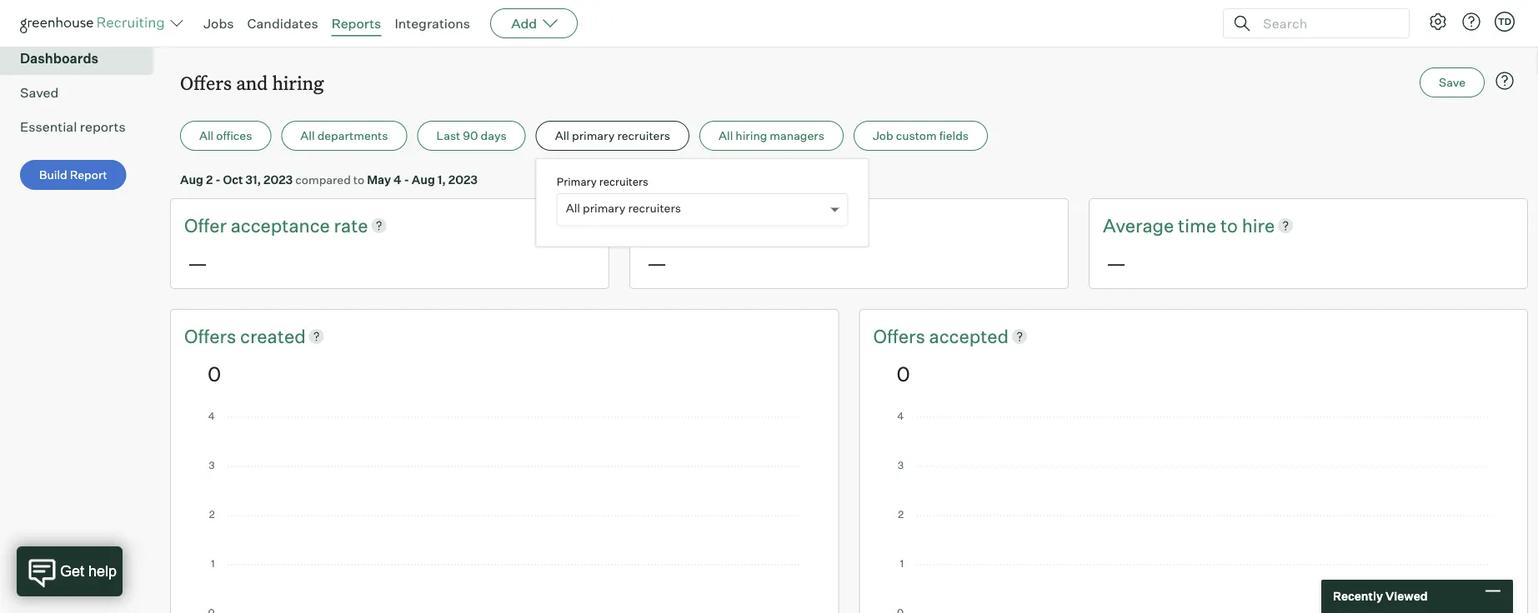 Task type: locate. For each thing, give the bounding box(es) containing it.
to link for fill
[[761, 213, 783, 238]]

all offices
[[199, 129, 252, 143]]

1 horizontal spatial to
[[761, 214, 779, 237]]

1 xychart image from the left
[[208, 413, 802, 614]]

created
[[240, 325, 306, 348]]

recruiters up 'primary recruiters'
[[617, 129, 670, 143]]

primary
[[572, 129, 615, 143], [583, 201, 626, 216]]

all for all hiring managers button
[[719, 129, 733, 143]]

all hiring managers button
[[700, 121, 844, 151]]

to link
[[761, 213, 783, 238], [1221, 213, 1242, 238]]

0 vertical spatial offers and hiring
[[184, 19, 288, 35]]

tab list containing offers and hiring
[[180, 10, 1518, 44]]

1 2023 from the left
[[264, 172, 293, 187]]

time for fill
[[719, 214, 757, 237]]

1 horizontal spatial 2023
[[448, 172, 478, 187]]

aug left 2
[[180, 172, 203, 187]]

acceptance
[[231, 214, 330, 237]]

offers inside button
[[184, 19, 222, 35]]

and
[[225, 19, 248, 35], [236, 70, 268, 95]]

average
[[644, 214, 715, 237], [1103, 214, 1174, 237]]

primary inside button
[[572, 129, 615, 143]]

4
[[394, 172, 402, 187]]

all primary recruiters down 'primary recruiters'
[[566, 201, 681, 216]]

last 90 days button
[[417, 121, 526, 151]]

primary down 'primary recruiters'
[[583, 201, 626, 216]]

dashboards
[[20, 50, 98, 67]]

2 offers link from the left
[[873, 324, 929, 349]]

0 vertical spatial all primary recruiters
[[555, 129, 670, 143]]

all primary recruiters inside button
[[555, 129, 670, 143]]

time left hire
[[1178, 214, 1217, 237]]

0 horizontal spatial average time to
[[644, 214, 783, 237]]

time
[[719, 214, 757, 237], [1178, 214, 1217, 237]]

1 horizontal spatial to link
[[1221, 213, 1242, 238]]

xychart image for created
[[208, 413, 802, 614]]

td button
[[1492, 8, 1518, 35]]

2 average link from the left
[[1103, 213, 1178, 238]]

0 horizontal spatial aug
[[180, 172, 203, 187]]

2 time from the left
[[1178, 214, 1217, 237]]

all left departments
[[300, 129, 315, 143]]

time link
[[719, 213, 761, 238], [1178, 213, 1221, 238]]

Search text field
[[1259, 11, 1394, 35]]

days
[[481, 129, 507, 143]]

1 offers link from the left
[[184, 324, 240, 349]]

1 horizontal spatial average
[[1103, 214, 1174, 237]]

rate link
[[334, 213, 368, 238]]

time link left fill link
[[719, 213, 761, 238]]

to for fill
[[761, 214, 779, 237]]

reports
[[80, 119, 126, 135]]

to left hire
[[1221, 214, 1238, 237]]

offers and hiring button
[[180, 10, 292, 44]]

job
[[873, 129, 894, 143]]

0 horizontal spatial to link
[[761, 213, 783, 238]]

3 — from the left
[[1107, 251, 1127, 276]]

0 horizontal spatial 2023
[[264, 172, 293, 187]]

0 horizontal spatial time link
[[719, 213, 761, 238]]

overview link
[[20, 14, 147, 34]]

0 horizontal spatial 0
[[208, 361, 221, 386]]

1 average time to from the left
[[644, 214, 783, 237]]

1 horizontal spatial offers link
[[873, 324, 929, 349]]

to left fill at the right of page
[[761, 214, 779, 237]]

and inside button
[[225, 19, 248, 35]]

0 horizontal spatial offers link
[[184, 324, 240, 349]]

hiring down 'candidates'
[[272, 70, 324, 95]]

2023 right 1,
[[448, 172, 478, 187]]

1 0 from the left
[[208, 361, 221, 386]]

time left fill at the right of page
[[719, 214, 757, 237]]

aug
[[180, 172, 203, 187], [412, 172, 435, 187]]

fill
[[783, 214, 803, 237]]

1 horizontal spatial xychart image
[[897, 413, 1491, 614]]

2 average from the left
[[1103, 214, 1174, 237]]

offers and hiring
[[184, 19, 288, 35], [180, 70, 324, 95]]

average time to
[[644, 214, 783, 237], [1103, 214, 1242, 237]]

1 time from the left
[[719, 214, 757, 237]]

candidates link
[[247, 15, 318, 32]]

1 horizontal spatial aug
[[412, 172, 435, 187]]

0 horizontal spatial -
[[215, 172, 221, 187]]

2 vertical spatial recruiters
[[628, 201, 681, 216]]

2 average time to from the left
[[1103, 214, 1242, 237]]

aug 2 - oct 31, 2023 compared to may 4 - aug 1, 2023
[[180, 172, 478, 187]]

hiring inside button
[[736, 129, 767, 143]]

1 time link from the left
[[719, 213, 761, 238]]

to left may
[[353, 172, 365, 187]]

recruiters down all primary recruiters button
[[599, 175, 649, 188]]

average time to for hire
[[1103, 214, 1242, 237]]

hiring right jobs link
[[251, 19, 288, 35]]

0 vertical spatial primary
[[572, 129, 615, 143]]

0 vertical spatial and
[[225, 19, 248, 35]]

hire
[[1242, 214, 1275, 237]]

essential reports link
[[20, 117, 147, 137]]

0 horizontal spatial xychart image
[[208, 413, 802, 614]]

1 horizontal spatial -
[[404, 172, 409, 187]]

2 horizontal spatial to
[[1221, 214, 1238, 237]]

1,
[[438, 172, 446, 187]]

offers and hiring inside button
[[184, 19, 288, 35]]

average link for hire
[[1103, 213, 1178, 238]]

average for fill
[[644, 214, 715, 237]]

average link for fill
[[644, 213, 719, 238]]

—
[[188, 251, 208, 276], [647, 251, 667, 276], [1107, 251, 1127, 276]]

0 horizontal spatial time
[[719, 214, 757, 237]]

1 average link from the left
[[644, 213, 719, 238]]

2 horizontal spatial —
[[1107, 251, 1127, 276]]

offers link
[[184, 324, 240, 349], [873, 324, 929, 349]]

all primary recruiters up 'primary recruiters'
[[555, 129, 670, 143]]

all
[[199, 129, 214, 143], [300, 129, 315, 143], [555, 129, 570, 143], [719, 129, 733, 143], [566, 201, 580, 216]]

1 to link from the left
[[761, 213, 783, 238]]

faq image
[[1495, 71, 1515, 91]]

recruiters down 'primary recruiters'
[[628, 201, 681, 216]]

departments
[[317, 129, 388, 143]]

all left managers
[[719, 129, 733, 143]]

0 vertical spatial hiring
[[251, 19, 288, 35]]

-
[[215, 172, 221, 187], [404, 172, 409, 187]]

hiring left managers
[[736, 129, 767, 143]]

configure image
[[1428, 12, 1448, 32]]

primary up 'primary recruiters'
[[572, 129, 615, 143]]

0
[[208, 361, 221, 386], [897, 361, 910, 386]]

- right 2
[[215, 172, 221, 187]]

tab list
[[180, 10, 1518, 44]]

primary
[[557, 175, 597, 188]]

hiring
[[251, 19, 288, 35], [272, 70, 324, 95], [736, 129, 767, 143]]

- right the 4
[[404, 172, 409, 187]]

1 horizontal spatial average time to
[[1103, 214, 1242, 237]]

2023
[[264, 172, 293, 187], [448, 172, 478, 187]]

all up primary
[[555, 129, 570, 143]]

0 horizontal spatial average link
[[644, 213, 719, 238]]

hire link
[[1242, 213, 1275, 238]]

0 horizontal spatial to
[[353, 172, 365, 187]]

0 horizontal spatial —
[[188, 251, 208, 276]]

time link left hire link
[[1178, 213, 1221, 238]]

recruiters
[[617, 129, 670, 143], [599, 175, 649, 188], [628, 201, 681, 216]]

2 — from the left
[[647, 251, 667, 276]]

2 vertical spatial hiring
[[736, 129, 767, 143]]

1 horizontal spatial 0
[[897, 361, 910, 386]]

offers
[[184, 19, 222, 35], [180, 70, 232, 95], [184, 325, 240, 348], [873, 325, 929, 348]]

custom
[[896, 129, 937, 143]]

1 horizontal spatial average link
[[1103, 213, 1178, 238]]

2 2023 from the left
[[448, 172, 478, 187]]

xychart image
[[208, 413, 802, 614], [897, 413, 1491, 614]]

acceptance link
[[231, 213, 334, 238]]

2 xychart image from the left
[[897, 413, 1491, 614]]

1 horizontal spatial time
[[1178, 214, 1217, 237]]

0 horizontal spatial average
[[644, 214, 715, 237]]

all down primary
[[566, 201, 580, 216]]

2 to link from the left
[[1221, 213, 1242, 238]]

2 0 from the left
[[897, 361, 910, 386]]

1 average from the left
[[644, 214, 715, 237]]

aug left 1,
[[412, 172, 435, 187]]

2 time link from the left
[[1178, 213, 1221, 238]]

all primary recruiters
[[555, 129, 670, 143], [566, 201, 681, 216]]

0 vertical spatial recruiters
[[617, 129, 670, 143]]

average link
[[644, 213, 719, 238], [1103, 213, 1178, 238]]

90
[[463, 129, 478, 143]]

all left offices
[[199, 129, 214, 143]]

1 horizontal spatial time link
[[1178, 213, 1221, 238]]

offers link for created
[[184, 324, 240, 349]]

to
[[353, 172, 365, 187], [761, 214, 779, 237], [1221, 214, 1238, 237]]

all for all departments button at the top left
[[300, 129, 315, 143]]

2023 right '31,'
[[264, 172, 293, 187]]

1 horizontal spatial —
[[647, 251, 667, 276]]

offer acceptance
[[184, 214, 334, 237]]



Task type: vqa. For each thing, say whether or not it's contained in the screenshot.
Time associated with fill
yes



Task type: describe. For each thing, give the bounding box(es) containing it.
hiring inside button
[[251, 19, 288, 35]]

2 - from the left
[[404, 172, 409, 187]]

candidates
[[247, 15, 318, 32]]

recruiting
[[349, 19, 414, 35]]

0 for created
[[208, 361, 221, 386]]

sourcing
[[538, 19, 595, 35]]

all for all primary recruiters button
[[555, 129, 570, 143]]

time link for fill
[[719, 213, 761, 238]]

1 vertical spatial recruiters
[[599, 175, 649, 188]]

1 - from the left
[[215, 172, 221, 187]]

save button
[[1420, 68, 1485, 98]]

essential reports
[[20, 119, 126, 135]]

saved link
[[20, 83, 147, 103]]

save
[[1439, 75, 1466, 90]]

job custom fields
[[873, 129, 969, 143]]

2
[[206, 172, 213, 187]]

offer link
[[184, 213, 231, 238]]

all for all offices button
[[199, 129, 214, 143]]

31,
[[245, 172, 261, 187]]

oct
[[223, 172, 243, 187]]

recruiters inside button
[[617, 129, 670, 143]]

td
[[1498, 16, 1512, 27]]

accepted link
[[929, 324, 1009, 349]]

primary recruiters
[[557, 175, 649, 188]]

offices
[[216, 129, 252, 143]]

all offices button
[[180, 121, 271, 151]]

all primary recruiters button
[[536, 121, 690, 151]]

may
[[367, 172, 391, 187]]

offers link for accepted
[[873, 324, 929, 349]]

1 vertical spatial all primary recruiters
[[566, 201, 681, 216]]

reports link
[[332, 15, 381, 32]]

fill link
[[783, 213, 803, 238]]

dashboards link
[[20, 49, 147, 69]]

saved
[[20, 84, 59, 101]]

to for hire
[[1221, 214, 1238, 237]]

add
[[511, 15, 537, 32]]

td button
[[1495, 12, 1515, 32]]

rate
[[334, 214, 368, 237]]

reports
[[332, 15, 381, 32]]

last 90 days
[[437, 129, 507, 143]]

sourcing button
[[534, 10, 599, 44]]

recently viewed
[[1333, 590, 1428, 604]]

time link for hire
[[1178, 213, 1221, 238]]

recently
[[1333, 590, 1383, 604]]

last
[[437, 129, 461, 143]]

greenhouse recruiting image
[[20, 13, 170, 33]]

recruiting efficiency
[[349, 19, 477, 35]]

1 — from the left
[[188, 251, 208, 276]]

efficiency
[[417, 19, 477, 35]]

1 vertical spatial hiring
[[272, 70, 324, 95]]

report
[[70, 168, 107, 182]]

build
[[39, 168, 67, 182]]

1 vertical spatial offers and hiring
[[180, 70, 324, 95]]

integrations link
[[395, 15, 470, 32]]

jobs
[[203, 15, 234, 32]]

average time to for fill
[[644, 214, 783, 237]]

— for fill
[[647, 251, 667, 276]]

created link
[[240, 324, 306, 349]]

build report button
[[20, 160, 127, 190]]

recruiting efficiency button
[[345, 10, 481, 44]]

all departments
[[300, 129, 388, 143]]

average for hire
[[1103, 214, 1174, 237]]

1 vertical spatial primary
[[583, 201, 626, 216]]

compared
[[295, 172, 351, 187]]

all hiring managers
[[719, 129, 825, 143]]

1 aug from the left
[[180, 172, 203, 187]]

0 for accepted
[[897, 361, 910, 386]]

time for hire
[[1178, 214, 1217, 237]]

add button
[[490, 8, 578, 38]]

2 aug from the left
[[412, 172, 435, 187]]

all departments button
[[281, 121, 407, 151]]

fields
[[940, 129, 969, 143]]

overview
[[20, 16, 78, 33]]

integrations
[[395, 15, 470, 32]]

offer
[[184, 214, 227, 237]]

jobs link
[[203, 15, 234, 32]]

accepted
[[929, 325, 1009, 348]]

managers
[[770, 129, 825, 143]]

— for hire
[[1107, 251, 1127, 276]]

1 vertical spatial and
[[236, 70, 268, 95]]

essential
[[20, 119, 77, 135]]

job custom fields button
[[854, 121, 988, 151]]

xychart image for accepted
[[897, 413, 1491, 614]]

build report
[[39, 168, 107, 182]]

viewed
[[1386, 590, 1428, 604]]

to link for hire
[[1221, 213, 1242, 238]]



